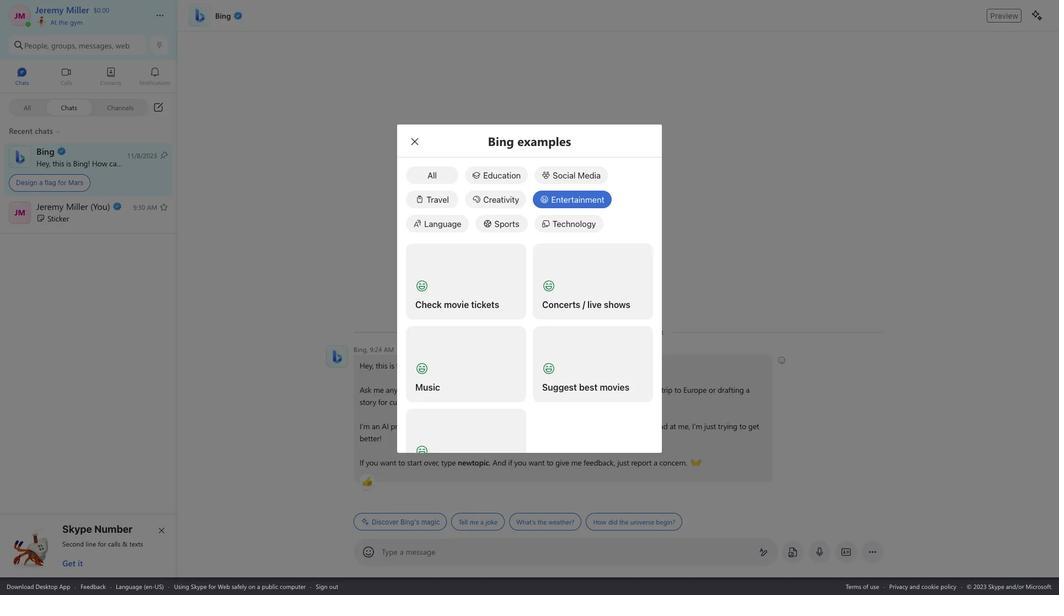 Task type: locate. For each thing, give the bounding box(es) containing it.
1 vertical spatial is
[[390, 361, 395, 371]]

0 horizontal spatial groups,
[[51, 40, 77, 50]]

mars
[[68, 179, 84, 187]]

is up mars
[[66, 158, 71, 169]]

download desktop app
[[7, 583, 70, 591]]

the right did
[[619, 518, 629, 527]]

9:24
[[370, 345, 382, 354]]

want left give
[[529, 458, 545, 468]]

1 vertical spatial all
[[428, 170, 437, 180]]

sign out
[[316, 583, 338, 591]]

language left (en-
[[116, 583, 142, 591]]

policy
[[941, 583, 957, 591]]

cookie
[[922, 583, 939, 591]]

this for hey, this is bing ! how can i help you today?
[[53, 158, 64, 169]]

type right over,
[[441, 458, 456, 468]]

tickets
[[471, 300, 499, 310]]

0 horizontal spatial i'm
[[360, 422, 370, 432]]

help for hey, this is bing ! how can i help you today?
[[127, 158, 141, 169]]

your
[[645, 385, 659, 396]]

want left start
[[380, 458, 396, 468]]

trip
[[661, 385, 673, 396]]

me,
[[678, 422, 690, 432]]

1 horizontal spatial today?
[[481, 361, 503, 371]]

the inside at the gym button
[[59, 18, 68, 26]]

a left joke
[[481, 518, 484, 527]]

! for hey, this is bing ! how can i help you today? (smileeyes)
[[412, 361, 414, 371]]

begin?
[[656, 518, 676, 527]]

1 vertical spatial groups,
[[440, 397, 465, 408]]

i
[[123, 158, 125, 169], [447, 361, 449, 371], [524, 422, 525, 432]]

use
[[870, 583, 880, 591]]

this
[[53, 158, 64, 169], [376, 361, 388, 371]]

hey, this is bing ! how can i help you today? (smileeyes)
[[360, 360, 543, 371]]

at
[[670, 422, 676, 432]]

1 horizontal spatial the
[[538, 518, 547, 527]]

trying
[[718, 422, 738, 432]]

bing up any on the left of page
[[397, 361, 412, 371]]

i for hey, this is bing ! how can i help you today? (smileeyes)
[[447, 361, 449, 371]]

2 horizontal spatial how
[[593, 518, 607, 527]]

tab list
[[0, 62, 177, 93]]

1 horizontal spatial i'm
[[429, 422, 439, 432]]

remember
[[467, 397, 502, 408]]

me inside tell me a joke button
[[470, 518, 479, 527]]

ask me any type of question, like finding vegan restaurants in cambridge, itinerary for your trip to europe or drafting a story for curious kids. in groups, remember to mention me with @bing. i'm an ai preview, so i'm still learning. sometimes i might say something weird. don't get mad at me, i'm just trying to get better! if you want to start over, type
[[360, 385, 761, 468]]

help inside hey, this is bing ! how can i help you today? (smileeyes)
[[451, 361, 465, 371]]

me right tell at the left bottom
[[470, 518, 479, 527]]

for left the "web"
[[209, 583, 216, 591]]

groups, down at the gym
[[51, 40, 77, 50]]

! inside hey, this is bing ! how can i help you today? (smileeyes)
[[412, 361, 414, 371]]

all up travel
[[428, 170, 437, 180]]

texts
[[129, 540, 143, 549]]

0 horizontal spatial is
[[66, 158, 71, 169]]

and
[[493, 458, 506, 468]]

bing up mars
[[73, 158, 88, 169]]

report
[[631, 458, 652, 468]]

1 vertical spatial !
[[412, 361, 414, 371]]

privacy
[[890, 583, 908, 591]]

how up 'music'
[[416, 361, 431, 371]]

this up "flag"
[[53, 158, 64, 169]]

a inside button
[[481, 518, 484, 527]]

chats
[[61, 103, 77, 112]]

how left did
[[593, 518, 607, 527]]

groups, down like
[[440, 397, 465, 408]]

today?
[[157, 158, 179, 169], [481, 361, 503, 371]]

1 horizontal spatial is
[[390, 361, 395, 371]]

bing's
[[401, 518, 420, 527]]

1 vertical spatial this
[[376, 361, 388, 371]]

1 horizontal spatial all
[[428, 170, 437, 180]]

gym
[[70, 18, 83, 26]]

download
[[7, 583, 34, 591]]

1 vertical spatial just
[[618, 458, 629, 468]]

just left "trying"
[[704, 422, 716, 432]]

!
[[88, 158, 90, 169], [412, 361, 414, 371]]

i for hey, this is bing ! how can i help you today?
[[123, 158, 125, 169]]

1 horizontal spatial hey,
[[360, 361, 374, 371]]

sign out link
[[316, 583, 338, 591]]

the for what's
[[538, 518, 547, 527]]

for right line in the bottom of the page
[[98, 540, 106, 549]]

1 want from the left
[[380, 458, 396, 468]]

live
[[588, 300, 602, 310]]

skype right using
[[191, 583, 207, 591]]

you inside ask me any type of question, like finding vegan restaurants in cambridge, itinerary for your trip to europe or drafting a story for curious kids. in groups, remember to mention me with @bing. i'm an ai preview, so i'm still learning. sometimes i might say something weird. don't get mad at me, i'm just trying to get better! if you want to start over, type
[[366, 458, 378, 468]]

how for hey, this is bing ! how can i help you today? (smileeyes)
[[416, 361, 431, 371]]

1 horizontal spatial can
[[433, 361, 445, 371]]

1 horizontal spatial how
[[416, 361, 431, 371]]

hey, down bing,
[[360, 361, 374, 371]]

is inside hey, this is bing ! how can i help you today? (smileeyes)
[[390, 361, 395, 371]]

concerts
[[542, 300, 581, 310]]

movies
[[600, 383, 630, 393]]

0 horizontal spatial bing
[[73, 158, 88, 169]]

0 vertical spatial just
[[704, 422, 716, 432]]

this inside hey, this is bing ! how can i help you today? (smileeyes)
[[376, 361, 388, 371]]

0 vertical spatial help
[[127, 158, 141, 169]]

1 horizontal spatial get
[[749, 422, 759, 432]]

groups, inside ask me any type of question, like finding vegan restaurants in cambridge, itinerary for your trip to europe or drafting a story for curious kids. in groups, remember to mention me with @bing. i'm an ai preview, so i'm still learning. sometimes i might say something weird. don't get mad at me, i'm just trying to get better! if you want to start over, type
[[440, 397, 465, 408]]

0 horizontal spatial just
[[618, 458, 629, 468]]

(smileeyes)
[[506, 360, 543, 371]]

and
[[910, 583, 920, 591]]

0 horizontal spatial want
[[380, 458, 396, 468]]

how for hey, this is bing ! how can i help you today?
[[92, 158, 107, 169]]

0 vertical spatial today?
[[157, 158, 179, 169]]

0 vertical spatial is
[[66, 158, 71, 169]]

1 vertical spatial type
[[441, 458, 456, 468]]

me left any on the left of page
[[374, 385, 384, 396]]

1 horizontal spatial !
[[412, 361, 414, 371]]

0 vertical spatial !
[[88, 158, 90, 169]]

0 vertical spatial i
[[123, 158, 125, 169]]

0 horizontal spatial can
[[109, 158, 121, 169]]

1 horizontal spatial groups,
[[440, 397, 465, 408]]

travel
[[427, 195, 449, 205]]

0 horizontal spatial type
[[400, 385, 414, 396]]

0 vertical spatial this
[[53, 158, 64, 169]]

safely
[[232, 583, 247, 591]]

0 horizontal spatial how
[[92, 158, 107, 169]]

like
[[457, 385, 468, 396]]

skype inside skype number element
[[62, 524, 92, 536]]

a right on
[[257, 583, 260, 591]]

mad
[[653, 422, 668, 432]]

language down travel
[[424, 219, 462, 229]]

hey, up design a flag for mars
[[36, 158, 51, 169]]

today? for hey, this is bing ! how can i help you today?
[[157, 158, 179, 169]]

how
[[92, 158, 107, 169], [416, 361, 431, 371], [593, 518, 607, 527]]

preview
[[991, 11, 1019, 20]]

1 horizontal spatial this
[[376, 361, 388, 371]]

0 vertical spatial how
[[92, 158, 107, 169]]

at
[[50, 18, 57, 26]]

the right at
[[59, 18, 68, 26]]

0 vertical spatial groups,
[[51, 40, 77, 50]]

1 horizontal spatial want
[[529, 458, 545, 468]]

1 vertical spatial skype
[[191, 583, 207, 591]]

just left report
[[618, 458, 629, 468]]

1 horizontal spatial just
[[704, 422, 716, 432]]

0 horizontal spatial !
[[88, 158, 90, 169]]

hey,
[[36, 158, 51, 169], [360, 361, 374, 371]]

type
[[382, 547, 398, 558]]

can inside hey, this is bing ! how can i help you today? (smileeyes)
[[433, 361, 445, 371]]

get right "trying"
[[749, 422, 759, 432]]

this down the 9:24 on the left of the page
[[376, 361, 388, 371]]

0 horizontal spatial language
[[116, 583, 142, 591]]

0 horizontal spatial today?
[[157, 158, 179, 169]]

0 horizontal spatial this
[[53, 158, 64, 169]]

1 horizontal spatial skype
[[191, 583, 207, 591]]

skype up second
[[62, 524, 92, 536]]

get left mad at bottom
[[640, 422, 651, 432]]

how up sticker "button"
[[92, 158, 107, 169]]

2 horizontal spatial i'm
[[692, 422, 702, 432]]

of inside ask me any type of question, like finding vegan restaurants in cambridge, itinerary for your trip to europe or drafting a story for curious kids. in groups, remember to mention me with @bing. i'm an ai preview, so i'm still learning. sometimes i might say something weird. don't get mad at me, i'm just trying to get better! if you want to start over, type
[[416, 385, 423, 396]]

for inside skype number element
[[98, 540, 106, 549]]

you inside hey, this is bing ! how can i help you today? (smileeyes)
[[467, 361, 479, 371]]

type up curious
[[400, 385, 414, 396]]

i'm left an
[[360, 422, 370, 432]]

0 horizontal spatial help
[[127, 158, 141, 169]]

2 horizontal spatial the
[[619, 518, 629, 527]]

hey, for hey, this is bing ! how can i help you today?
[[36, 158, 51, 169]]

line
[[86, 540, 96, 549]]

me left with
[[542, 397, 553, 408]]

me right give
[[571, 458, 582, 468]]

of up kids.
[[416, 385, 423, 396]]

0 horizontal spatial i
[[123, 158, 125, 169]]

bing inside hey, this is bing ! how can i help you today? (smileeyes)
[[397, 361, 412, 371]]

or
[[709, 385, 716, 396]]

0 horizontal spatial of
[[416, 385, 423, 396]]

creativity
[[483, 195, 519, 205]]

language for language
[[424, 219, 462, 229]]

1 vertical spatial i
[[447, 361, 449, 371]]

of left use
[[863, 583, 869, 591]]

terms
[[846, 583, 862, 591]]

1 horizontal spatial of
[[863, 583, 869, 591]]

is down 'am'
[[390, 361, 395, 371]]

0 vertical spatial type
[[400, 385, 414, 396]]

0 horizontal spatial all
[[24, 103, 31, 112]]

1 vertical spatial hey,
[[360, 361, 374, 371]]

all
[[24, 103, 31, 112], [428, 170, 437, 180]]

1 vertical spatial help
[[451, 361, 465, 371]]

0 horizontal spatial the
[[59, 18, 68, 26]]

1 horizontal spatial help
[[451, 361, 465, 371]]

a right drafting
[[746, 385, 750, 396]]

start
[[407, 458, 422, 468]]

0 horizontal spatial get
[[640, 422, 651, 432]]

1 i'm from the left
[[360, 422, 370, 432]]

0 horizontal spatial hey,
[[36, 158, 51, 169]]

weird.
[[599, 422, 618, 432]]

how inside hey, this is bing ! how can i help you today? (smileeyes)
[[416, 361, 431, 371]]

tell me a joke button
[[452, 514, 505, 531]]

in
[[432, 397, 438, 408]]

is
[[66, 158, 71, 169], [390, 361, 395, 371]]

magic
[[421, 518, 440, 527]]

all left chats
[[24, 103, 31, 112]]

2 horizontal spatial i
[[524, 422, 525, 432]]

2 vertical spatial i
[[524, 422, 525, 432]]

groups,
[[51, 40, 77, 50], [440, 397, 465, 408]]

an
[[372, 422, 380, 432]]

today? inside hey, this is bing ! how can i help you today? (smileeyes)
[[481, 361, 503, 371]]

story
[[360, 397, 376, 408]]

0 vertical spatial of
[[416, 385, 423, 396]]

1 horizontal spatial language
[[424, 219, 462, 229]]

i'm right "me,"
[[692, 422, 702, 432]]

for right "story"
[[378, 397, 388, 408]]

1 horizontal spatial bing
[[397, 361, 412, 371]]

3 i'm from the left
[[692, 422, 702, 432]]

suggest
[[542, 383, 577, 393]]

a right "type"
[[400, 547, 404, 558]]

1 vertical spatial bing
[[397, 361, 412, 371]]

for right "flag"
[[58, 179, 67, 187]]

1 vertical spatial can
[[433, 361, 445, 371]]

can for hey, this is bing ! how can i help you today? (smileeyes)
[[433, 361, 445, 371]]

/
[[583, 300, 585, 310]]

type a message
[[382, 547, 436, 558]]

1 vertical spatial today?
[[481, 361, 503, 371]]

0 vertical spatial language
[[424, 219, 462, 229]]

2 vertical spatial how
[[593, 518, 607, 527]]

i inside hey, this is bing ! how can i help you today? (smileeyes)
[[447, 361, 449, 371]]

using skype for web safely on a public computer link
[[174, 583, 306, 591]]

language (en-us) link
[[116, 583, 164, 591]]

1 horizontal spatial i
[[447, 361, 449, 371]]

1 vertical spatial language
[[116, 583, 142, 591]]

web
[[116, 40, 130, 50]]

social media
[[553, 170, 601, 180]]

just
[[704, 422, 716, 432], [618, 458, 629, 468]]

joke
[[486, 518, 498, 527]]

0 vertical spatial bing
[[73, 158, 88, 169]]

i'm right so
[[429, 422, 439, 432]]

0 vertical spatial hey,
[[36, 158, 51, 169]]

0 vertical spatial skype
[[62, 524, 92, 536]]

0 horizontal spatial skype
[[62, 524, 92, 536]]

for left your
[[633, 385, 643, 396]]

bing,
[[354, 345, 368, 354]]

is for hey, this is bing ! how can i help you today?
[[66, 158, 71, 169]]

the inside the "what's the weather?" button
[[538, 518, 547, 527]]

help
[[127, 158, 141, 169], [451, 361, 465, 371]]

hey, inside hey, this is bing ! how can i help you today? (smileeyes)
[[360, 361, 374, 371]]

1 vertical spatial how
[[416, 361, 431, 371]]

the right 'what's'
[[538, 518, 547, 527]]

0 vertical spatial can
[[109, 158, 121, 169]]

language
[[424, 219, 462, 229], [116, 583, 142, 591]]



Task type: describe. For each thing, give the bounding box(es) containing it.
bing for hey, this is bing ! how can i help you today? (smileeyes)
[[397, 361, 412, 371]]

can for hey, this is bing ! how can i help you today?
[[109, 158, 121, 169]]

1 vertical spatial of
[[863, 583, 869, 591]]

so
[[420, 422, 427, 432]]

1 horizontal spatial type
[[441, 458, 456, 468]]

a right report
[[654, 458, 658, 468]]

tell me a joke
[[459, 518, 498, 527]]

@bing.
[[571, 397, 594, 408]]

feedback,
[[584, 458, 616, 468]]

to left start
[[398, 458, 405, 468]]

out
[[329, 583, 338, 591]]

feedback
[[80, 583, 106, 591]]

a left "flag"
[[39, 179, 43, 187]]

to left give
[[547, 458, 554, 468]]

2 get from the left
[[749, 422, 759, 432]]

skype number element
[[9, 524, 168, 569]]

any
[[386, 385, 398, 396]]

people,
[[24, 40, 49, 50]]

check
[[415, 300, 442, 310]]

what's the weather? button
[[509, 514, 582, 531]]

technology
[[553, 219, 596, 229]]

groups, inside button
[[51, 40, 77, 50]]

how inside button
[[593, 518, 607, 527]]

feedback link
[[80, 583, 106, 591]]

check movie tickets
[[415, 300, 499, 310]]

concern.
[[660, 458, 688, 468]]

music
[[415, 383, 440, 393]]

.
[[489, 458, 491, 468]]

download desktop app link
[[7, 583, 70, 591]]

the for at
[[59, 18, 68, 26]]

people, groups, messages, web button
[[9, 35, 146, 55]]

don't
[[620, 422, 638, 432]]

shows
[[604, 300, 631, 310]]

this for hey, this is bing ! how can i help you today? (smileeyes)
[[376, 361, 388, 371]]

sports
[[495, 219, 520, 229]]

number
[[94, 524, 133, 536]]

public
[[262, 583, 278, 591]]

hey, this is bing ! how can i help you today?
[[36, 158, 181, 169]]

to down vegan
[[503, 397, 510, 408]]

terms of use
[[846, 583, 880, 591]]

to right "trying"
[[740, 422, 747, 432]]

education
[[483, 170, 521, 180]]

language (en-us)
[[116, 583, 164, 591]]

ask
[[360, 385, 372, 396]]

if
[[360, 458, 364, 468]]

concerts / live shows
[[542, 300, 631, 310]]

suggest best movies
[[542, 383, 630, 393]]

in
[[556, 385, 562, 396]]

sticker
[[47, 213, 69, 224]]

how did the universe begin?
[[593, 518, 676, 527]]

say
[[549, 422, 560, 432]]

Type a message text field
[[382, 547, 750, 559]]

to right trip
[[675, 385, 682, 396]]

best
[[579, 383, 598, 393]]

design a flag for mars
[[16, 179, 84, 187]]

sticker button
[[0, 197, 177, 230]]

learning.
[[454, 422, 483, 432]]

want inside ask me any type of question, like finding vegan restaurants in cambridge, itinerary for your trip to europe or drafting a story for curious kids. in groups, remember to mention me with @bing. i'm an ai preview, so i'm still learning. sometimes i might say something weird. don't get mad at me, i'm just trying to get better! if you want to start over, type
[[380, 458, 396, 468]]

! for hey, this is bing ! how can i help you today?
[[88, 158, 90, 169]]

what's
[[516, 518, 536, 527]]

is for hey, this is bing ! how can i help you today? (smileeyes)
[[390, 361, 395, 371]]

&
[[122, 540, 128, 549]]

(openhands)
[[691, 457, 732, 468]]

app
[[59, 583, 70, 591]]

might
[[527, 422, 547, 432]]

i inside ask me any type of question, like finding vegan restaurants in cambridge, itinerary for your trip to europe or drafting a story for curious kids. in groups, remember to mention me with @bing. i'm an ai preview, so i'm still learning. sometimes i might say something weird. don't get mad at me, i'm just trying to get better! if you want to start over, type
[[524, 422, 525, 432]]

on
[[248, 583, 255, 591]]

today? for hey, this is bing ! how can i help you today? (smileeyes)
[[481, 361, 503, 371]]

at the gym
[[49, 18, 83, 26]]

0 vertical spatial all
[[24, 103, 31, 112]]

help for hey, this is bing ! how can i help you today? (smileeyes)
[[451, 361, 465, 371]]

restaurants
[[517, 385, 554, 396]]

movie
[[444, 300, 469, 310]]

web
[[218, 583, 230, 591]]

did
[[608, 518, 618, 527]]

universe
[[631, 518, 654, 527]]

privacy and cookie policy link
[[890, 583, 957, 591]]

1 get from the left
[[640, 422, 651, 432]]

privacy and cookie policy
[[890, 583, 957, 591]]

if
[[508, 458, 512, 468]]

2 want from the left
[[529, 458, 545, 468]]

the inside how did the universe begin? button
[[619, 518, 629, 527]]

a inside ask me any type of question, like finding vegan restaurants in cambridge, itinerary for your trip to europe or drafting a story for curious kids. in groups, remember to mention me with @bing. i'm an ai preview, so i'm still learning. sometimes i might say something weird. don't get mad at me, i'm just trying to get better! if you want to start over, type
[[746, 385, 750, 396]]

drafting
[[718, 385, 744, 396]]

vegan
[[495, 385, 515, 396]]

hey, for hey, this is bing ! how can i help you today? (smileeyes)
[[360, 361, 374, 371]]

flag
[[45, 179, 56, 187]]

social
[[553, 170, 576, 180]]

messages,
[[79, 40, 113, 50]]

skype number
[[62, 524, 133, 536]]

message
[[406, 547, 436, 558]]

bing, 9:24 am
[[354, 345, 394, 354]]

discover bing's magic
[[372, 518, 440, 527]]

question,
[[425, 385, 455, 396]]

desktop
[[36, 583, 58, 591]]

newtopic . and if you want to give me feedback, just report a concern.
[[458, 458, 690, 468]]

just inside ask me any type of question, like finding vegan restaurants in cambridge, itinerary for your trip to europe or drafting a story for curious kids. in groups, remember to mention me with @bing. i'm an ai preview, so i'm still learning. sometimes i might say something weird. don't get mad at me, i'm just trying to get better! if you want to start over, type
[[704, 422, 716, 432]]

at the gym button
[[35, 15, 145, 26]]

language for language (en-us)
[[116, 583, 142, 591]]

how did the universe begin? button
[[586, 514, 683, 531]]

europe
[[684, 385, 707, 396]]

curious
[[390, 397, 414, 408]]

get it
[[62, 558, 83, 569]]

2 i'm from the left
[[429, 422, 439, 432]]

channels
[[107, 103, 134, 112]]

mention
[[512, 397, 540, 408]]

something
[[562, 422, 597, 432]]

people, groups, messages, web
[[24, 40, 130, 50]]

bing for hey, this is bing ! how can i help you today?
[[73, 158, 88, 169]]

using skype for web safely on a public computer
[[174, 583, 306, 591]]



Task type: vqa. For each thing, say whether or not it's contained in the screenshot.
Channels
yes



